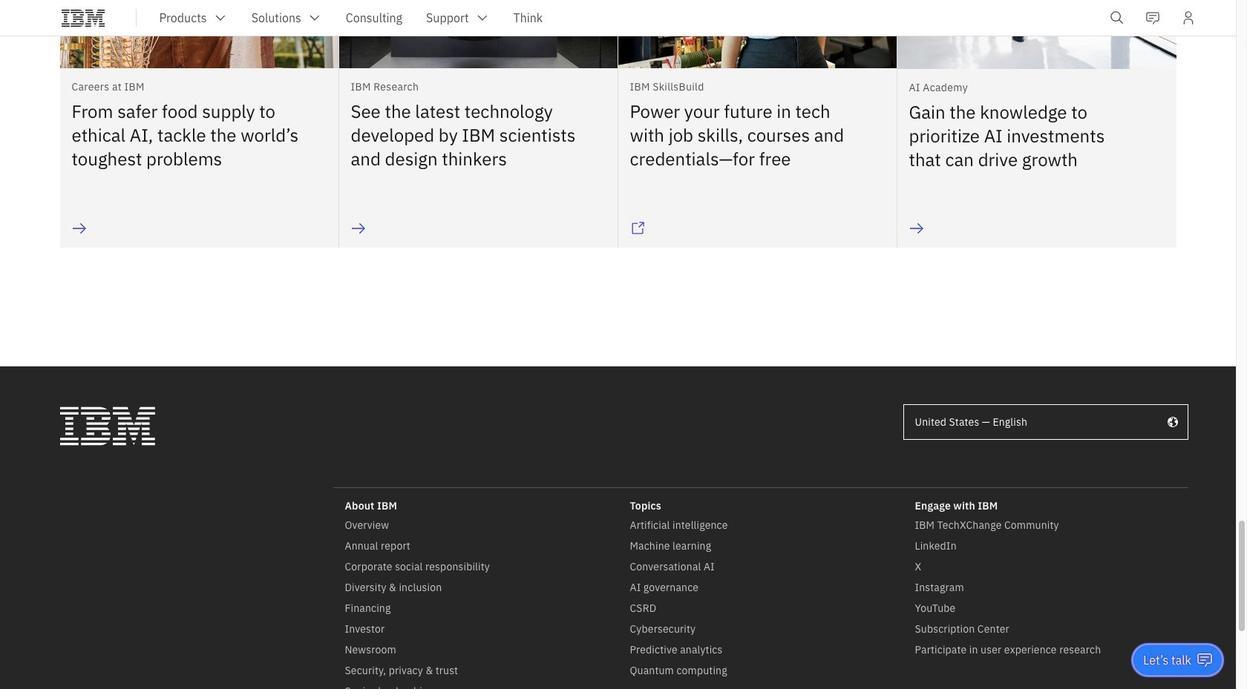 Task type: locate. For each thing, give the bounding box(es) containing it.
let's talk element
[[1144, 653, 1192, 669]]



